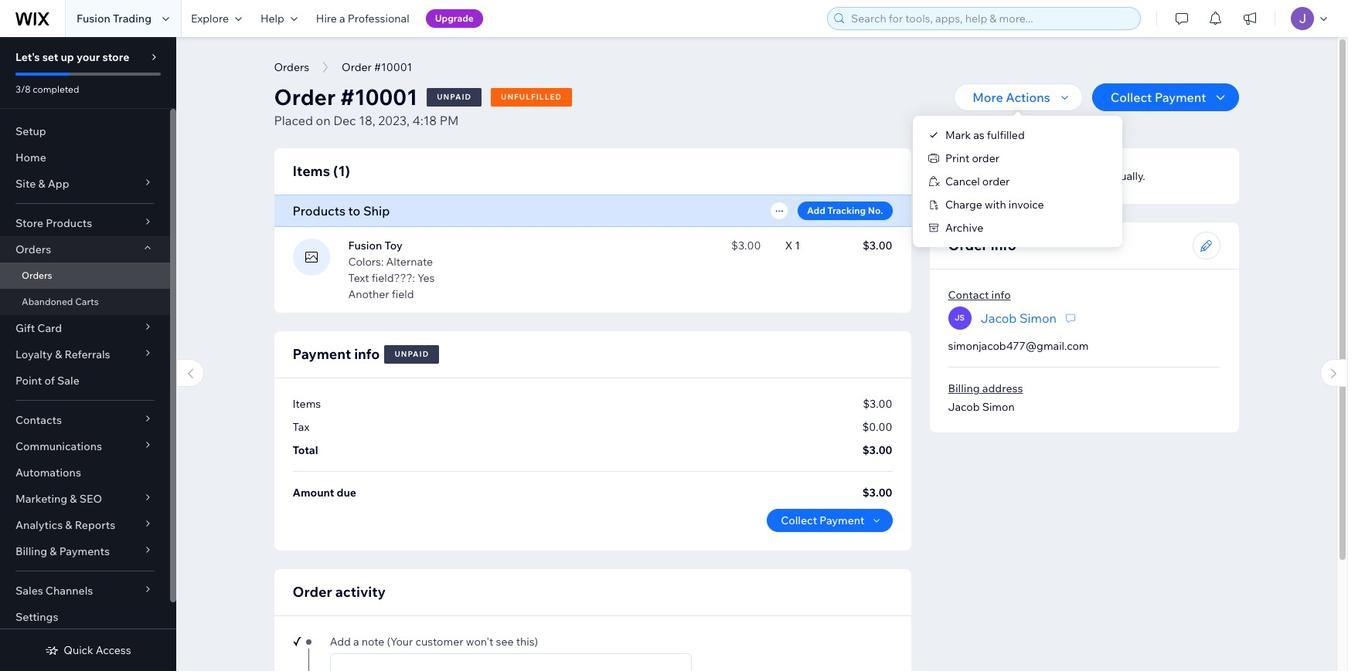 Task type: describe. For each thing, give the bounding box(es) containing it.
print order
[[945, 152, 999, 165]]

toy
[[385, 239, 403, 253]]

with
[[985, 198, 1006, 212]]

hire a professional link
[[307, 0, 419, 37]]

order left the activity
[[293, 584, 332, 601]]

Add a note (Your customer won't see this) text field
[[331, 655, 691, 672]]

gift card button
[[0, 315, 170, 342]]

order #10001 inside button
[[342, 60, 412, 74]]

as
[[973, 128, 985, 142]]

loyalty & referrals
[[15, 348, 110, 362]]

due
[[337, 486, 356, 500]]

$3.00 for items
[[863, 397, 892, 411]]

order #10001 button
[[334, 56, 420, 79]]

up
[[61, 50, 74, 64]]

sales channels button
[[0, 578, 170, 604]]

items for items
[[293, 397, 321, 411]]

jacob inside button
[[981, 310, 1017, 326]]

of
[[44, 374, 55, 388]]

gift card
[[15, 322, 62, 335]]

site & app button
[[0, 171, 170, 197]]

1 horizontal spatial collect
[[1111, 90, 1152, 105]]

orders for orders popup button
[[15, 243, 51, 257]]

fusion toy colors: alternate text field???: yes another field
[[348, 239, 435, 301]]

2023,
[[378, 113, 410, 128]]

tax
[[293, 421, 309, 434]]

& for billing
[[50, 545, 57, 559]]

marketing
[[15, 492, 67, 506]]

archive button
[[913, 216, 1122, 240]]

x 1
[[785, 239, 800, 253]]

payments
[[59, 545, 110, 559]]

1
[[795, 239, 800, 253]]

orders link
[[0, 263, 170, 289]]

add tracking no.
[[807, 204, 883, 216]]

Search for tools, apps, help & more... field
[[846, 8, 1136, 29]]

no.
[[868, 204, 883, 216]]

info for payment info
[[354, 346, 380, 363]]

marketing & seo
[[15, 492, 102, 506]]

address
[[982, 382, 1023, 396]]

unfulfilled
[[501, 92, 562, 102]]

point
[[15, 374, 42, 388]]

gift
[[15, 322, 35, 335]]

$3.00 for total
[[862, 444, 892, 458]]

alternate
[[386, 255, 433, 269]]

home
[[15, 151, 46, 165]]

more actions
[[973, 90, 1050, 105]]

contact
[[948, 288, 989, 302]]

a for note
[[353, 635, 359, 649]]

items for items (1)
[[293, 162, 330, 180]]

contact info
[[948, 288, 1011, 302]]

order right this
[[1068, 169, 1096, 183]]

store products
[[15, 216, 92, 230]]

field
[[392, 288, 414, 301]]

order up the placed
[[274, 83, 336, 111]]

#10001 inside button
[[374, 60, 412, 74]]

communications button
[[0, 434, 170, 460]]

see
[[496, 635, 514, 649]]

created
[[1006, 169, 1045, 183]]

(1)
[[333, 162, 350, 180]]

won't
[[466, 635, 493, 649]]

3/8 completed
[[15, 83, 79, 95]]

automations
[[15, 466, 81, 480]]

charge
[[945, 198, 982, 212]]

cancel order button
[[913, 170, 1122, 193]]

0 horizontal spatial unpaid
[[395, 349, 429, 359]]

jacob inside billing address jacob simon
[[948, 400, 980, 414]]

activity
[[335, 584, 386, 601]]

print order button
[[913, 147, 1122, 170]]

info for order info
[[991, 237, 1016, 254]]

add a note (your customer won't see this)
[[330, 635, 538, 649]]

another
[[348, 288, 389, 301]]

mark as fulfilled button
[[913, 124, 1122, 147]]

settings link
[[0, 604, 170, 631]]

& for loyalty
[[55, 348, 62, 362]]

charge with invoice
[[945, 198, 1044, 212]]

you created this order manually.
[[985, 169, 1145, 183]]

1 horizontal spatial payment
[[820, 514, 865, 528]]

abandoned
[[22, 296, 73, 308]]

tracking
[[828, 204, 866, 216]]

fusion for fusion toy colors: alternate text field???: yes another field
[[348, 239, 382, 253]]

0 horizontal spatial collect payment
[[781, 514, 865, 528]]

fusion trading
[[77, 12, 152, 26]]

store
[[102, 50, 129, 64]]

text
[[348, 271, 369, 285]]

quick access
[[64, 644, 131, 658]]

$0.00
[[862, 421, 892, 434]]

3/8
[[15, 83, 31, 95]]

1 horizontal spatial products
[[293, 203, 346, 218]]

products to ship
[[293, 203, 390, 218]]

total
[[293, 444, 318, 458]]

add for add a note (your customer won't see this)
[[330, 635, 351, 649]]

hire
[[316, 12, 337, 26]]

1 vertical spatial #10001
[[340, 83, 418, 111]]

contacts
[[15, 414, 62, 427]]

customer
[[415, 635, 463, 649]]

mark
[[945, 128, 971, 142]]

& for marketing
[[70, 492, 77, 506]]

field???:
[[372, 271, 415, 285]]

billing & payments button
[[0, 539, 170, 565]]

site
[[15, 177, 36, 191]]



Task type: locate. For each thing, give the bounding box(es) containing it.
1 vertical spatial collect payment button
[[767, 509, 892, 533]]

manually.
[[1098, 169, 1145, 183]]

orders up abandoned
[[22, 270, 52, 281]]

2 vertical spatial orders
[[22, 270, 52, 281]]

this)
[[516, 635, 538, 649]]

simon down address
[[982, 400, 1015, 414]]

collect
[[1111, 90, 1152, 105], [781, 514, 817, 528]]

#10001 down professional
[[374, 60, 412, 74]]

store products button
[[0, 210, 170, 237]]

charge with invoice button
[[913, 193, 1122, 216]]

1 vertical spatial orders
[[15, 243, 51, 257]]

pm
[[440, 113, 459, 128]]

0 vertical spatial #10001
[[374, 60, 412, 74]]

1 horizontal spatial billing
[[948, 382, 980, 396]]

& left seo
[[70, 492, 77, 506]]

billing left address
[[948, 382, 980, 396]]

0 horizontal spatial collect payment button
[[767, 509, 892, 533]]

0 vertical spatial items
[[293, 162, 330, 180]]

a left note
[[353, 635, 359, 649]]

0 vertical spatial add
[[807, 204, 825, 216]]

0 horizontal spatial collect
[[781, 514, 817, 528]]

0 vertical spatial unpaid
[[437, 92, 472, 102]]

fusion for fusion trading
[[77, 12, 110, 26]]

reports
[[75, 519, 115, 533]]

1 horizontal spatial collect payment
[[1111, 90, 1206, 105]]

jacob
[[981, 310, 1017, 326], [948, 400, 980, 414]]

add inside button
[[807, 204, 825, 216]]

payment
[[1155, 90, 1206, 105], [293, 346, 351, 363], [820, 514, 865, 528]]

help
[[260, 12, 284, 26]]

order #10001 down professional
[[342, 60, 412, 74]]

0 vertical spatial jacob
[[981, 310, 1017, 326]]

simonjacob477@gmail.com
[[948, 339, 1089, 353]]

communications
[[15, 440, 102, 454]]

info
[[991, 237, 1016, 254], [991, 288, 1011, 302], [354, 346, 380, 363]]

order inside print order button
[[972, 152, 999, 165]]

fusion left trading
[[77, 12, 110, 26]]

info down with
[[991, 237, 1016, 254]]

$3.00 for amount due
[[862, 486, 892, 500]]

& down analytics & reports
[[50, 545, 57, 559]]

#10001
[[374, 60, 412, 74], [340, 83, 418, 111]]

1 horizontal spatial unpaid
[[437, 92, 472, 102]]

1 vertical spatial order #10001
[[274, 83, 418, 111]]

jacob simon
[[981, 310, 1057, 326]]

trading
[[113, 12, 152, 26]]

1 vertical spatial info
[[991, 288, 1011, 302]]

amount
[[293, 486, 334, 500]]

billing
[[948, 382, 980, 396], [15, 545, 47, 559]]

loyalty
[[15, 348, 53, 362]]

sidebar element
[[0, 37, 176, 672]]

items (1)
[[293, 162, 350, 180]]

a for professional
[[339, 12, 345, 26]]

0 horizontal spatial fusion
[[77, 12, 110, 26]]

placed
[[274, 113, 313, 128]]

order up the you
[[972, 152, 999, 165]]

a
[[339, 12, 345, 26], [353, 635, 359, 649]]

0 vertical spatial orders
[[274, 60, 309, 74]]

channels
[[45, 584, 93, 598]]

&
[[38, 177, 45, 191], [55, 348, 62, 362], [70, 492, 77, 506], [65, 519, 72, 533], [50, 545, 57, 559]]

fusion up colors:
[[348, 239, 382, 253]]

& inside 'popup button'
[[38, 177, 45, 191]]

simon inside billing address jacob simon
[[982, 400, 1015, 414]]

1 horizontal spatial a
[[353, 635, 359, 649]]

quick access button
[[45, 644, 131, 658]]

0 horizontal spatial payment
[[293, 346, 351, 363]]

order for print order
[[972, 152, 999, 165]]

products up orders popup button
[[46, 216, 92, 230]]

0 vertical spatial simon
[[1020, 310, 1057, 326]]

1 vertical spatial items
[[293, 397, 321, 411]]

0 vertical spatial billing
[[948, 382, 980, 396]]

0 vertical spatial fusion
[[77, 12, 110, 26]]

2 horizontal spatial payment
[[1155, 90, 1206, 105]]

colors:
[[348, 255, 384, 269]]

yes
[[417, 271, 435, 285]]

0 horizontal spatial simon
[[982, 400, 1015, 414]]

1 vertical spatial add
[[330, 635, 351, 649]]

order down hire a professional
[[342, 60, 372, 74]]

1 vertical spatial payment
[[293, 346, 351, 363]]

print
[[945, 152, 970, 165]]

collect payment
[[1111, 90, 1206, 105], [781, 514, 865, 528]]

simon inside button
[[1020, 310, 1057, 326]]

items up tax
[[293, 397, 321, 411]]

& for site
[[38, 177, 45, 191]]

access
[[96, 644, 131, 658]]

upgrade button
[[426, 9, 483, 28]]

placed on dec 18, 2023, 4:18 pm
[[274, 113, 459, 128]]

actions
[[1006, 90, 1050, 105]]

billing for billing & payments
[[15, 545, 47, 559]]

analytics & reports button
[[0, 513, 170, 539]]

& left the reports
[[65, 519, 72, 533]]

contacts button
[[0, 407, 170, 434]]

seo
[[79, 492, 102, 506]]

2 items from the top
[[293, 397, 321, 411]]

order
[[342, 60, 372, 74], [274, 83, 336, 111], [948, 237, 988, 254], [293, 584, 332, 601]]

jacob simon button
[[981, 309, 1057, 327]]

simon
[[1020, 310, 1057, 326], [982, 400, 1015, 414]]

simon up simonjacob477@gmail.com
[[1020, 310, 1057, 326]]

0 vertical spatial payment
[[1155, 90, 1206, 105]]

items left (1)
[[293, 162, 330, 180]]

products inside popup button
[[46, 216, 92, 230]]

orders inside button
[[274, 60, 309, 74]]

let's
[[15, 50, 40, 64]]

1 vertical spatial collect payment
[[781, 514, 865, 528]]

order inside button
[[342, 60, 372, 74]]

1 horizontal spatial add
[[807, 204, 825, 216]]

0 horizontal spatial products
[[46, 216, 92, 230]]

0 horizontal spatial a
[[339, 12, 345, 26]]

orders for orders button
[[274, 60, 309, 74]]

18,
[[359, 113, 375, 128]]

on
[[316, 113, 331, 128]]

1 vertical spatial billing
[[15, 545, 47, 559]]

& inside dropdown button
[[70, 492, 77, 506]]

products
[[293, 203, 346, 218], [46, 216, 92, 230]]

add left note
[[330, 635, 351, 649]]

0 horizontal spatial add
[[330, 635, 351, 649]]

& right site at the left
[[38, 177, 45, 191]]

order for cancel order
[[982, 175, 1010, 189]]

order down archive
[[948, 237, 988, 254]]

orders for orders link
[[22, 270, 52, 281]]

orders button
[[266, 56, 317, 79]]

home link
[[0, 145, 170, 171]]

billing inside billing address jacob simon
[[948, 382, 980, 396]]

1 horizontal spatial jacob
[[981, 310, 1017, 326]]

mark as fulfilled
[[945, 128, 1025, 142]]

0 vertical spatial info
[[991, 237, 1016, 254]]

order up with
[[982, 175, 1010, 189]]

1 vertical spatial collect
[[781, 514, 817, 528]]

let's set up your store
[[15, 50, 129, 64]]

you
[[985, 169, 1004, 183]]

order
[[972, 152, 999, 165], [1068, 169, 1096, 183], [982, 175, 1010, 189]]

add left tracking
[[807, 204, 825, 216]]

set
[[42, 50, 58, 64]]

0 vertical spatial collect
[[1111, 90, 1152, 105]]

unpaid down field
[[395, 349, 429, 359]]

fusion inside the fusion toy colors: alternate text field???: yes another field
[[348, 239, 382, 253]]

billing for billing address jacob simon
[[948, 382, 980, 396]]

1 vertical spatial a
[[353, 635, 359, 649]]

unpaid up 'pm'
[[437, 92, 472, 102]]

products left to
[[293, 203, 346, 218]]

0 vertical spatial collect payment
[[1111, 90, 1206, 105]]

1 horizontal spatial simon
[[1020, 310, 1057, 326]]

1 items from the top
[[293, 162, 330, 180]]

ship
[[363, 203, 390, 218]]

billing address jacob simon
[[948, 382, 1023, 414]]

carts
[[75, 296, 99, 308]]

0 vertical spatial a
[[339, 12, 345, 26]]

add for add tracking no.
[[807, 204, 825, 216]]

order activity
[[293, 584, 386, 601]]

(your
[[387, 635, 413, 649]]

unpaid
[[437, 92, 472, 102], [395, 349, 429, 359]]

orders down help button
[[274, 60, 309, 74]]

sales channels
[[15, 584, 93, 598]]

4:18
[[412, 113, 437, 128]]

order #10001 up dec
[[274, 83, 418, 111]]

billing down analytics
[[15, 545, 47, 559]]

to
[[348, 203, 360, 218]]

a right hire
[[339, 12, 345, 26]]

0 vertical spatial order #10001
[[342, 60, 412, 74]]

add tracking no. button
[[798, 201, 892, 220]]

info for contact info
[[991, 288, 1011, 302]]

0 horizontal spatial jacob
[[948, 400, 980, 414]]

billing inside popup button
[[15, 545, 47, 559]]

1 horizontal spatial collect payment button
[[1092, 83, 1239, 111]]

site & app
[[15, 177, 69, 191]]

more actions button
[[954, 83, 1083, 111]]

point of sale link
[[0, 368, 170, 394]]

note
[[362, 635, 384, 649]]

sale
[[57, 374, 79, 388]]

order inside cancel order button
[[982, 175, 1010, 189]]

menu
[[913, 124, 1122, 240]]

1 vertical spatial unpaid
[[395, 349, 429, 359]]

setup link
[[0, 118, 170, 145]]

orders down store
[[15, 243, 51, 257]]

& for analytics
[[65, 519, 72, 533]]

& right loyalty
[[55, 348, 62, 362]]

referrals
[[65, 348, 110, 362]]

add
[[807, 204, 825, 216], [330, 635, 351, 649]]

automations link
[[0, 460, 170, 486]]

hire a professional
[[316, 12, 409, 26]]

orders inside popup button
[[15, 243, 51, 257]]

payment info
[[293, 346, 380, 363]]

info up 'jacob simon' button
[[991, 288, 1011, 302]]

info down another
[[354, 346, 380, 363]]

1 vertical spatial simon
[[982, 400, 1015, 414]]

2 vertical spatial info
[[354, 346, 380, 363]]

billing & payments
[[15, 545, 110, 559]]

1 vertical spatial jacob
[[948, 400, 980, 414]]

0 horizontal spatial billing
[[15, 545, 47, 559]]

settings
[[15, 611, 58, 625]]

1 horizontal spatial fusion
[[348, 239, 382, 253]]

menu containing mark as fulfilled
[[913, 124, 1122, 240]]

#10001 up 18,
[[340, 83, 418, 111]]

analytics
[[15, 519, 63, 533]]

0 vertical spatial collect payment button
[[1092, 83, 1239, 111]]

1 vertical spatial fusion
[[348, 239, 382, 253]]

2 vertical spatial payment
[[820, 514, 865, 528]]

analytics & reports
[[15, 519, 115, 533]]



Task type: vqa. For each thing, say whether or not it's contained in the screenshot.
Button Colors
no



